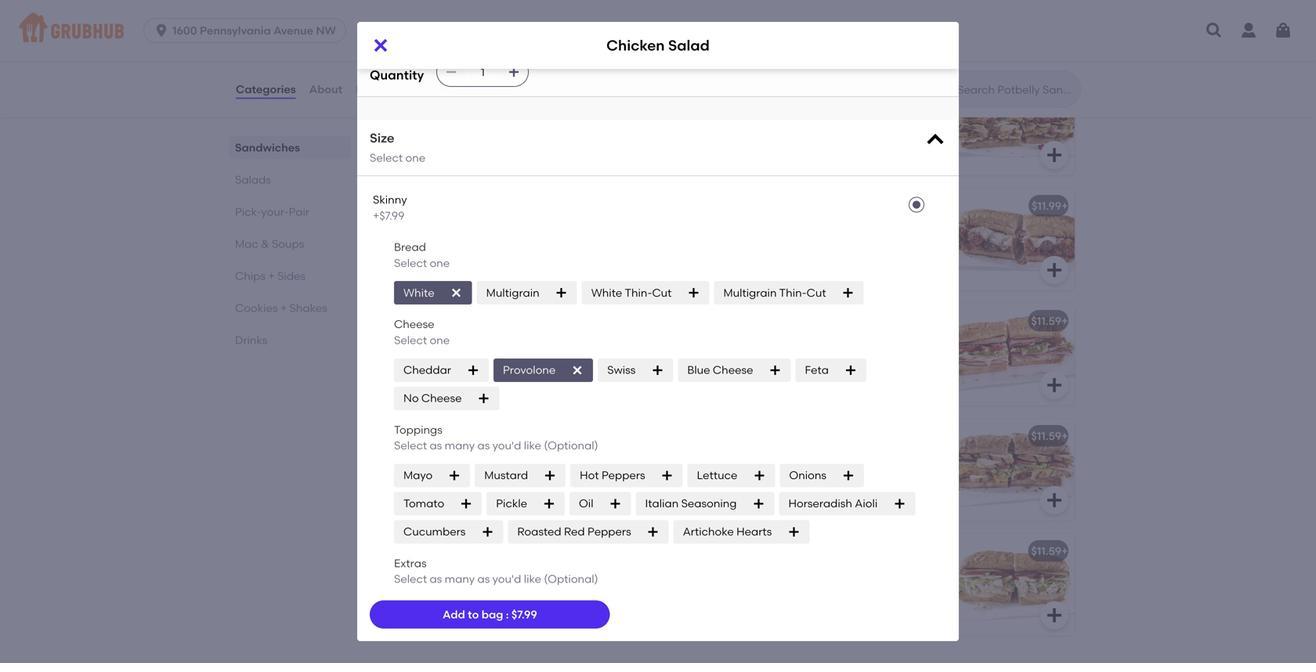 Task type: describe. For each thing, give the bounding box(es) containing it.
blue
[[688, 364, 711, 377]]

mustard
[[485, 469, 528, 483]]

mediterranean image
[[958, 74, 1075, 176]]

marinara
[[395, 138, 445, 152]]

many for toppings
[[445, 439, 475, 453]]

(optional) for extras select as many as you'd like (optional)
[[544, 573, 599, 586]]

mediterranean
[[746, 84, 827, 98]]

pepper
[[819, 154, 858, 168]]

turkey
[[463, 337, 495, 350]]

hand-
[[395, 337, 429, 350]]

horseradish
[[789, 498, 853, 511]]

as right 100%
[[430, 573, 442, 586]]

tuna
[[395, 545, 421, 559]]

tuna salad
[[395, 545, 455, 559]]

angus for angus roast beef, crumbled blue cheese, provolone, horseradish aioli
[[395, 0, 429, 5]]

veggie melt image
[[958, 0, 1075, 60]]

artichoke
[[683, 526, 734, 539]]

seasoning,
[[395, 154, 452, 168]]

svg image inside main navigation navigation
[[1206, 21, 1224, 40]]

roast for crumbled
[[431, 0, 459, 5]]

to
[[468, 609, 479, 622]]

beef, for crumbled
[[461, 0, 487, 5]]

reviews
[[356, 83, 400, 96]]

categories button
[[235, 61, 297, 118]]

quantity
[[370, 68, 424, 83]]

applewood
[[395, 222, 456, 235]]

+ for the mediterranean image
[[1062, 84, 1069, 98]]

sides
[[278, 270, 306, 283]]

pizza melt image
[[607, 74, 724, 176]]

roasted
[[518, 526, 562, 539]]

0 vertical spatial peppers
[[602, 469, 646, 483]]

fresh-
[[746, 0, 779, 5]]

many for extras
[[445, 573, 475, 586]]

+ for grilled chicken image
[[1062, 430, 1069, 443]]

all-natural grilled chicken, cheddar
[[746, 452, 933, 466]]

svg image inside the 1600 pennsylvania avenue nw button
[[154, 23, 169, 38]]

natural for all-natural grilled chicken, cheddar
[[764, 452, 803, 466]]

horseradish aioli
[[789, 498, 878, 511]]

smoked
[[459, 222, 501, 235]]

sliced for turkey
[[429, 337, 460, 350]]

salad for tuna salad
[[424, 545, 455, 559]]

white for white
[[404, 287, 435, 300]]

categories
[[236, 83, 296, 96]]

roast beef image
[[607, 419, 724, 521]]

turkey breast image
[[607, 304, 724, 406]]

thin- for multigrain
[[780, 287, 807, 300]]

salad for chicken salad
[[669, 37, 710, 54]]

add to bag : $7.99
[[443, 609, 537, 622]]

roasted
[[839, 122, 880, 136]]

+ for smoked ham image at the right
[[1062, 315, 1069, 328]]

+ for chicken salad 'image'
[[1062, 545, 1069, 559]]

world
[[476, 107, 506, 120]]

swiss for hand-sliced turkey breast, swiss
[[538, 337, 565, 350]]

thin- for white
[[625, 287, 653, 300]]

italian seasoning
[[646, 498, 737, 511]]

soups
[[272, 238, 304, 251]]

one for size
[[406, 151, 426, 165]]

multigrain for multigrain thin-cut
[[724, 287, 777, 300]]

tomato,
[[395, 238, 437, 251]]

hot
[[799, 154, 817, 168]]

$11.59 for hand-sliced turkey breast, swiss
[[1032, 315, 1062, 328]]

(where inside pepperoni, old-world capicola, crumbled meatball, smothered in marinara sauce, provolone, italian seasoning, mushrooms (where available)
[[520, 154, 556, 168]]

feta,
[[888, 107, 912, 120]]

chicken salad, provolone
[[370, 18, 504, 31]]

multigrain thin-cut
[[724, 287, 827, 300]]

1 vertical spatial salad,
[[503, 567, 536, 581]]

cheddar,
[[746, 7, 794, 21]]

grilled chicken image
[[958, 419, 1075, 521]]

like for extras select as many as you'd like (optional)
[[524, 573, 542, 586]]

cheese inside cheese select one
[[394, 318, 435, 331]]

$11.59 for angus roast beef, provolone
[[1032, 430, 1062, 443]]

in
[[563, 122, 572, 136]]

swiss,
[[866, 0, 895, 5]]

size
[[370, 131, 395, 146]]

angus roast beef, crumbled blue cheese, provolone, horseradish aioli
[[395, 0, 584, 21]]

hand-sliced turkey breast, swiss
[[395, 337, 565, 350]]

one for cheese
[[430, 334, 450, 347]]

horseradish
[[497, 7, 559, 21]]

shakes
[[290, 302, 327, 315]]

turkey breast
[[395, 315, 468, 328]]

$13.29
[[1030, 84, 1062, 98]]

Input item quantity number field
[[466, 58, 500, 86]]

available) inside fresh-sliced avocado, swiss, cheddar, provolone, mushrooms (where available)
[[785, 23, 838, 36]]

no cheese
[[404, 392, 462, 405]]

signature
[[746, 154, 797, 168]]

as down 'toppings'
[[430, 439, 442, 453]]

cucumbers,
[[796, 138, 859, 152]]

lettuce
[[697, 469, 738, 483]]

extras select as many as you'd like (optional)
[[394, 557, 599, 586]]

select for cheese
[[394, 334, 427, 347]]

reviews button
[[355, 61, 400, 118]]

chips + sides
[[235, 270, 306, 283]]

pizza
[[395, 84, 423, 98]]

provolone, inside pepperoni, old-world capicola, crumbled meatball, smothered in marinara sauce, provolone, italian seasoning, mushrooms (where available)
[[485, 138, 541, 152]]

pick-your-pair
[[235, 205, 310, 219]]

cheese select one
[[394, 318, 450, 347]]

oil
[[579, 498, 594, 511]]

select for bread
[[394, 257, 427, 270]]

pepperoni, old-world capicola, crumbled meatball, smothered in marinara sauce, provolone, italian seasoning, mushrooms (where available)
[[395, 107, 577, 183]]

cut for multigrain thin-cut
[[807, 287, 827, 300]]

pepperoni,
[[395, 107, 452, 120]]

seasoning
[[682, 498, 737, 511]]

hearts
[[737, 526, 772, 539]]

1 vertical spatial provolone
[[490, 452, 543, 466]]

main navigation navigation
[[0, 0, 1317, 61]]

0 horizontal spatial salad,
[[416, 18, 448, 31]]

pick-
[[235, 205, 261, 219]]

crumbled inside angus roast beef, crumbled blue cheese, provolone, horseradish aioli
[[490, 0, 542, 5]]

$11.59 + for angus roast beef, provolone
[[1032, 430, 1069, 443]]

hummus
[[861, 154, 907, 168]]

hot peppers
[[580, 469, 646, 483]]

grilled for feta,
[[805, 107, 838, 120]]

mac & soups
[[235, 238, 304, 251]]

cheddar
[[888, 452, 933, 466]]

$11.99 for mama's meatball image
[[1032, 200, 1062, 213]]

old-
[[455, 107, 476, 120]]

provolone
[[503, 364, 556, 377]]

avocado,
[[813, 0, 863, 5]]

tuna salad image
[[607, 535, 724, 637]]

white thin-cut
[[592, 287, 672, 300]]

aioli
[[562, 7, 584, 21]]

1600 pennsylvania avenue nw
[[173, 24, 336, 37]]

roast for provolone
[[431, 452, 459, 466]]

cookies
[[235, 302, 278, 315]]

fresh-sliced avocado, swiss, cheddar, provolone, mushrooms (where available)
[[746, 0, 917, 36]]

hot
[[580, 469, 599, 483]]

about
[[309, 83, 343, 96]]

add
[[443, 609, 465, 622]]

peppers,
[[746, 138, 793, 152]]

red
[[882, 122, 900, 136]]

$7.99
[[512, 609, 537, 622]]

size select one
[[370, 131, 426, 165]]

angus for angus roast beef, provolone
[[395, 452, 429, 466]]

one for bread
[[430, 257, 450, 270]]

search icon image
[[933, 80, 952, 99]]



Task type: locate. For each thing, give the bounding box(es) containing it.
angus up "cheese,"
[[395, 0, 429, 5]]

0 vertical spatial roast
[[431, 0, 459, 5]]

cheese right blue
[[713, 364, 754, 377]]

roasted red peppers
[[518, 526, 632, 539]]

0 vertical spatial like
[[524, 439, 542, 453]]

smothered
[[503, 122, 560, 136]]

cheese for blue cheese
[[713, 364, 754, 377]]

mushrooms down swiss,
[[855, 7, 917, 21]]

swiss
[[608, 364, 636, 377]]

cut up turkey breast image
[[653, 287, 672, 300]]

available) down avocado,
[[785, 23, 838, 36]]

sliced inside fresh-sliced avocado, swiss, cheddar, provolone, mushrooms (where available)
[[779, 0, 810, 5]]

select down bread
[[394, 257, 427, 270]]

all-natural grilled chicken, feta, artichoke hearts, roasted red peppers, cucumbers, and our signature hot pepper hummus
[[746, 107, 912, 168]]

roast down beef
[[431, 452, 459, 466]]

1 horizontal spatial $11.99
[[1032, 200, 1062, 213]]

1 horizontal spatial (where
[[746, 23, 783, 36]]

0 vertical spatial $11.99 +
[[681, 84, 718, 98]]

mayo
[[404, 469, 433, 483]]

+ for mama's meatball image
[[1062, 200, 1069, 213]]

(optional) down the roasted red peppers
[[544, 573, 599, 586]]

1 horizontal spatial multigrain
[[724, 287, 777, 300]]

Search Potbelly Sandwich Works search field
[[956, 82, 1076, 97]]

grilled up hearts,
[[805, 107, 838, 120]]

chicken for chicken salad
[[607, 37, 665, 54]]

0 vertical spatial provolone
[[451, 18, 504, 31]]

1600 pennsylvania avenue nw button
[[144, 18, 353, 43]]

1 vertical spatial many
[[445, 573, 475, 586]]

sliced inside "applewood smoked bacon, lettuce, tomato, fresh-sliced avocado"
[[471, 238, 502, 251]]

roast
[[431, 0, 459, 5], [431, 452, 459, 466]]

chicken for chicken salad, provolone
[[370, 18, 414, 31]]

1 thin- from the left
[[625, 287, 653, 300]]

select for extras
[[394, 573, 427, 586]]

1 vertical spatial $11.59 +
[[1032, 430, 1069, 443]]

grilled up "onions"
[[805, 452, 838, 466]]

roast inside angus roast beef, crumbled blue cheese, provolone, horseradish aioli
[[431, 0, 459, 5]]

beef, inside angus roast beef, crumbled blue cheese, provolone, horseradish aioli
[[461, 0, 487, 5]]

$11.99 +
[[681, 84, 718, 98], [1032, 200, 1069, 213]]

chips
[[235, 270, 266, 283]]

0 vertical spatial chicken
[[370, 18, 414, 31]]

provolone,
[[439, 7, 495, 21], [797, 7, 852, 21], [485, 138, 541, 152]]

0 vertical spatial beef,
[[461, 0, 487, 5]]

1 all- from the top
[[746, 107, 764, 120]]

0 horizontal spatial mushrooms
[[455, 154, 517, 168]]

avocado
[[504, 238, 552, 251]]

1 vertical spatial all-
[[746, 452, 764, 466]]

available) down seasoning,
[[395, 170, 448, 183]]

0 vertical spatial $11.59
[[1032, 315, 1062, 328]]

skinny
[[373, 193, 407, 207]]

provolone, inside angus roast beef, crumbled blue cheese, provolone, horseradish aioli
[[439, 7, 495, 21]]

you'd for extras
[[493, 573, 522, 586]]

lettuce,
[[543, 222, 583, 235]]

select
[[370, 151, 403, 165], [394, 257, 427, 270], [394, 334, 427, 347], [394, 439, 427, 453], [394, 573, 427, 586]]

natural up artichoke
[[764, 107, 803, 120]]

1 $11.59 + from the top
[[1032, 315, 1069, 328]]

select down 'toppings'
[[394, 439, 427, 453]]

2 like from the top
[[524, 573, 542, 586]]

1 vertical spatial mushrooms
[[455, 154, 517, 168]]

cut up feta
[[807, 287, 827, 300]]

$11.99 + for pizza melt image
[[681, 84, 718, 98]]

sandwiches
[[235, 141, 300, 154]]

bag
[[482, 609, 504, 622]]

available) inside pepperoni, old-world capicola, crumbled meatball, smothered in marinara sauce, provolone, italian seasoning, mushrooms (where available)
[[395, 170, 448, 183]]

many inside toppings select as many as you'd like (optional)
[[445, 439, 475, 453]]

1 $11.59 from the top
[[1032, 315, 1062, 328]]

salads
[[235, 173, 271, 187]]

all- for all-natural grilled chicken, feta, artichoke hearts, roasted red peppers, cucumbers, and our signature hot pepper hummus
[[746, 107, 764, 120]]

2 vertical spatial $11.59 +
[[1032, 545, 1069, 559]]

select down size
[[370, 151, 403, 165]]

you'd for toppings
[[493, 439, 522, 453]]

select inside extras select as many as you'd like (optional)
[[394, 573, 427, 586]]

natural up "onions"
[[764, 452, 803, 466]]

1 horizontal spatial thin-
[[780, 287, 807, 300]]

mushrooms inside pepperoni, old-world capicola, crumbled meatball, smothered in marinara sauce, provolone, italian seasoning, mushrooms (where available)
[[455, 154, 517, 168]]

beef
[[429, 430, 453, 443]]

cookies + shakes
[[235, 302, 327, 315]]

0 horizontal spatial sliced
[[429, 337, 460, 350]]

2 multigrain from the left
[[724, 287, 777, 300]]

2 many from the top
[[445, 573, 475, 586]]

italian down in
[[543, 138, 577, 152]]

0 horizontal spatial available)
[[395, 170, 448, 183]]

onions
[[790, 469, 827, 483]]

angus roast beef, provolone
[[395, 452, 543, 466]]

select inside cheese select one
[[394, 334, 427, 347]]

all- inside all-natural grilled chicken, feta, artichoke hearts, roasted red peppers, cucumbers, and our signature hot pepper hummus
[[746, 107, 764, 120]]

smoked ham image
[[958, 304, 1075, 406]]

1 vertical spatial (optional)
[[544, 573, 599, 586]]

0 horizontal spatial crumbled
[[395, 122, 447, 136]]

1 horizontal spatial available)
[[785, 23, 838, 36]]

2 angus from the top
[[395, 452, 429, 466]]

0 vertical spatial angus
[[395, 0, 429, 5]]

$11.99 for pizza melt image
[[681, 84, 711, 98]]

0 vertical spatial one
[[406, 151, 426, 165]]

0 vertical spatial salad
[[669, 37, 710, 54]]

select inside the size select one
[[370, 151, 403, 165]]

crumbled
[[490, 0, 542, 5], [395, 122, 447, 136]]

1 roast from the top
[[431, 0, 459, 5]]

salad,
[[416, 18, 448, 31], [503, 567, 536, 581]]

2 all- from the top
[[746, 452, 764, 466]]

all- for all-natural grilled chicken, cheddar
[[746, 452, 764, 466]]

0 vertical spatial italian
[[543, 138, 577, 152]]

0 vertical spatial crumbled
[[490, 0, 542, 5]]

1 vertical spatial peppers
[[588, 526, 632, 539]]

chicken, up "aioli"
[[841, 452, 885, 466]]

0 vertical spatial natural
[[764, 107, 803, 120]]

extras
[[394, 557, 427, 571]]

you'd inside toppings select as many as you'd like (optional)
[[493, 439, 522, 453]]

italian left seasoning
[[646, 498, 679, 511]]

multigrain for multigrain
[[487, 287, 540, 300]]

1 vertical spatial chicken
[[607, 37, 665, 54]]

(optional) for toppings select as many as you'd like (optional)
[[544, 439, 599, 453]]

1 vertical spatial sliced
[[471, 238, 502, 251]]

2 grilled from the top
[[805, 452, 838, 466]]

1 horizontal spatial mushrooms
[[855, 7, 917, 21]]

1 horizontal spatial salad,
[[503, 567, 536, 581]]

2 $11.59 from the top
[[1032, 430, 1062, 443]]

0 horizontal spatial thin-
[[625, 287, 653, 300]]

(where inside fresh-sliced avocado, swiss, cheddar, provolone, mushrooms (where available)
[[746, 23, 783, 36]]

2 $11.59 + from the top
[[1032, 430, 1069, 443]]

1 vertical spatial $11.59
[[1032, 430, 1062, 443]]

sliced
[[779, 0, 810, 5], [471, 238, 502, 251], [429, 337, 460, 350]]

like up mustard
[[524, 439, 542, 453]]

0 vertical spatial cheese
[[394, 318, 435, 331]]

artichoke hearts
[[683, 526, 772, 539]]

chicken, for cheddar
[[841, 452, 885, 466]]

2 white from the left
[[592, 287, 623, 300]]

you'd inside extras select as many as you'd like (optional)
[[493, 573, 522, 586]]

0 vertical spatial (optional)
[[544, 439, 599, 453]]

0 horizontal spatial multigrain
[[487, 287, 540, 300]]

one inside the size select one
[[406, 151, 426, 165]]

hearts,
[[799, 122, 836, 136]]

nw
[[316, 24, 336, 37]]

1 vertical spatial chicken,
[[841, 452, 885, 466]]

1 vertical spatial available)
[[395, 170, 448, 183]]

drinks
[[235, 334, 268, 347]]

pennsylvania
[[200, 24, 271, 37]]

1 vertical spatial salad
[[424, 545, 455, 559]]

(where down smothered
[[520, 154, 556, 168]]

artichoke
[[746, 122, 797, 136]]

1 you'd from the top
[[493, 439, 522, 453]]

select for size
[[370, 151, 403, 165]]

1 horizontal spatial italian
[[646, 498, 679, 511]]

all- up hearts on the bottom right of page
[[746, 452, 764, 466]]

2 vertical spatial one
[[430, 334, 450, 347]]

1 grilled from the top
[[805, 107, 838, 120]]

2 natural from the top
[[764, 452, 803, 466]]

provolone, down avocado,
[[797, 7, 852, 21]]

provolone up mustard
[[490, 452, 543, 466]]

1 vertical spatial beef,
[[461, 452, 487, 466]]

available)
[[785, 23, 838, 36], [395, 170, 448, 183]]

1 vertical spatial you'd
[[493, 573, 522, 586]]

cheese
[[394, 318, 435, 331], [713, 364, 754, 377], [422, 392, 462, 405]]

+$7.99
[[373, 209, 405, 222]]

as
[[430, 439, 442, 453], [478, 439, 490, 453], [430, 573, 442, 586], [478, 573, 490, 586]]

bacon,
[[503, 222, 541, 235]]

2 vertical spatial sliced
[[429, 337, 460, 350]]

(optional) inside extras select as many as you'd like (optional)
[[544, 573, 599, 586]]

1 vertical spatial $11.99
[[1032, 200, 1062, 213]]

angus inside angus roast beef, crumbled blue cheese, provolone, horseradish aioli
[[395, 0, 429, 5]]

select inside bread select one
[[394, 257, 427, 270]]

peppers right the hot
[[602, 469, 646, 483]]

0 horizontal spatial salad
[[424, 545, 455, 559]]

all- up artichoke
[[746, 107, 764, 120]]

0 vertical spatial salad,
[[416, 18, 448, 31]]

$11.59 + for hand-sliced turkey breast, swiss
[[1032, 315, 1069, 328]]

1 many from the top
[[445, 439, 475, 453]]

0 vertical spatial many
[[445, 439, 475, 453]]

2 vertical spatial cheese
[[422, 392, 462, 405]]

sliced down smoked
[[471, 238, 502, 251]]

peppers right 'red'
[[588, 526, 632, 539]]

fresh-
[[440, 238, 471, 251]]

as right albacore
[[478, 573, 490, 586]]

one down pepperoni, at the left of the page
[[406, 151, 426, 165]]

0 vertical spatial you'd
[[493, 439, 522, 453]]

svg image
[[1275, 21, 1293, 40], [154, 23, 169, 38], [695, 31, 713, 49], [372, 36, 390, 55], [925, 129, 947, 151], [695, 261, 713, 280], [556, 287, 568, 300], [842, 287, 855, 300], [467, 364, 480, 377], [572, 364, 584, 377], [769, 364, 782, 377], [845, 364, 858, 377], [1046, 376, 1065, 395], [449, 470, 461, 482], [661, 470, 674, 482], [843, 470, 855, 482], [695, 492, 713, 510], [460, 498, 473, 511], [543, 498, 556, 511], [753, 498, 765, 511], [894, 498, 906, 511], [482, 526, 494, 539], [788, 526, 801, 539]]

breast,
[[498, 337, 535, 350]]

chicken, for feta,
[[841, 107, 885, 120]]

mushrooms down sauce, at the top left of the page
[[455, 154, 517, 168]]

beef, up mustard
[[461, 452, 487, 466]]

(optional) up the hot
[[544, 439, 599, 453]]

1 beef, from the top
[[461, 0, 487, 5]]

select inside toppings select as many as you'd like (optional)
[[394, 439, 427, 453]]

0 vertical spatial grilled
[[805, 107, 838, 120]]

crumbled up horseradish
[[490, 0, 542, 5]]

1 horizontal spatial salad
[[669, 37, 710, 54]]

0 vertical spatial mushrooms
[[855, 7, 917, 21]]

1 white from the left
[[404, 287, 435, 300]]

cheddar
[[404, 364, 452, 377]]

toppings select as many as you'd like (optional)
[[394, 424, 599, 453]]

pair
[[289, 205, 310, 219]]

1 vertical spatial italian
[[646, 498, 679, 511]]

sliced up cheddar,
[[779, 0, 810, 5]]

1 cut from the left
[[653, 287, 672, 300]]

0 vertical spatial $11.99
[[681, 84, 711, 98]]

chicken, up roasted
[[841, 107, 885, 120]]

0 vertical spatial swiss
[[538, 337, 565, 350]]

1 vertical spatial swiss
[[538, 567, 565, 581]]

swiss up provolone
[[538, 337, 565, 350]]

roast
[[395, 430, 426, 443]]

1 natural from the top
[[764, 107, 803, 120]]

2 horizontal spatial sliced
[[779, 0, 810, 5]]

1 like from the top
[[524, 439, 542, 453]]

tomato
[[404, 498, 445, 511]]

1 vertical spatial one
[[430, 257, 450, 270]]

select for toppings
[[394, 439, 427, 453]]

2 beef, from the top
[[461, 452, 487, 466]]

beef, up chicken salad, provolone
[[461, 0, 487, 5]]

natural
[[764, 107, 803, 120], [764, 452, 803, 466]]

bread
[[394, 241, 426, 254]]

1 horizontal spatial $11.99 +
[[1032, 200, 1069, 213]]

(optional) inside toppings select as many as you'd like (optional)
[[544, 439, 599, 453]]

2 chicken, from the top
[[841, 452, 885, 466]]

1 vertical spatial grilled
[[805, 452, 838, 466]]

grilled
[[805, 107, 838, 120], [805, 452, 838, 466]]

no
[[404, 392, 419, 405]]

3 $11.59 + from the top
[[1032, 545, 1069, 559]]

0 vertical spatial chicken,
[[841, 107, 885, 120]]

like inside extras select as many as you'd like (optional)
[[524, 573, 542, 586]]

like for toppings select as many as you'd like (optional)
[[524, 439, 542, 453]]

2 you'd from the top
[[493, 573, 522, 586]]

0 vertical spatial sliced
[[779, 0, 810, 5]]

breast
[[433, 315, 468, 328]]

sliced for avocado,
[[779, 0, 810, 5]]

3 $11.59 from the top
[[1032, 545, 1062, 559]]

0 horizontal spatial white
[[404, 287, 435, 300]]

1 vertical spatial like
[[524, 573, 542, 586]]

:
[[506, 609, 509, 622]]

sliced down breast
[[429, 337, 460, 350]]

1 vertical spatial crumbled
[[395, 122, 447, 136]]

0 vertical spatial all-
[[746, 107, 764, 120]]

chicken
[[370, 18, 414, 31], [607, 37, 665, 54]]

1 horizontal spatial cut
[[807, 287, 827, 300]]

0 horizontal spatial chicken
[[370, 18, 414, 31]]

0 horizontal spatial $11.99
[[681, 84, 711, 98]]

0 horizontal spatial cut
[[653, 287, 672, 300]]

0 horizontal spatial italian
[[543, 138, 577, 152]]

provolone up input item quantity number field
[[451, 18, 504, 31]]

chicken salad image
[[958, 535, 1075, 637]]

capicola,
[[508, 107, 558, 120]]

peppers
[[602, 469, 646, 483], [588, 526, 632, 539]]

1 horizontal spatial chicken
[[607, 37, 665, 54]]

1 vertical spatial (where
[[520, 154, 556, 168]]

natural for all-natural grilled chicken, feta, artichoke hearts, roasted red peppers, cucumbers, and our signature hot pepper hummus
[[764, 107, 803, 120]]

one
[[406, 151, 426, 165], [430, 257, 450, 270], [430, 334, 450, 347]]

1 vertical spatial roast
[[431, 452, 459, 466]]

applewood smoked bacon, lettuce, tomato, fresh-sliced avocado
[[395, 222, 583, 251]]

blta image
[[607, 189, 724, 291]]

2 vertical spatial $11.59
[[1032, 545, 1062, 559]]

like inside toppings select as many as you'd like (optional)
[[524, 439, 542, 453]]

$11.99 + for mama's meatball image
[[1032, 200, 1069, 213]]

salad, right tuna
[[503, 567, 536, 581]]

provolone, down smothered
[[485, 138, 541, 152]]

one down fresh-
[[430, 257, 450, 270]]

steakhouse beef image
[[607, 0, 724, 60]]

0 vertical spatial $11.59 +
[[1032, 315, 1069, 328]]

1 chicken, from the top
[[841, 107, 885, 120]]

mama's meatball image
[[958, 189, 1075, 291]]

white for white thin-cut
[[592, 287, 623, 300]]

(where down cheddar,
[[746, 23, 783, 36]]

0 horizontal spatial $11.99 +
[[681, 84, 718, 98]]

1600
[[173, 24, 197, 37]]

1 horizontal spatial sliced
[[471, 238, 502, 251]]

1 vertical spatial angus
[[395, 452, 429, 466]]

2 cut from the left
[[807, 287, 827, 300]]

as up mustard
[[478, 439, 490, 453]]

1 vertical spatial natural
[[764, 452, 803, 466]]

1 angus from the top
[[395, 0, 429, 5]]

like up $7.99 at the bottom left of the page
[[524, 573, 542, 586]]

grilled inside all-natural grilled chicken, feta, artichoke hearts, roasted red peppers, cucumbers, and our signature hot pepper hummus
[[805, 107, 838, 120]]

you'd up mustard
[[493, 439, 522, 453]]

natural inside all-natural grilled chicken, feta, artichoke hearts, roasted red peppers, cucumbers, and our signature hot pepper hummus
[[764, 107, 803, 120]]

2 thin- from the left
[[780, 287, 807, 300]]

$13.29 +
[[1030, 84, 1069, 98]]

one inside bread select one
[[430, 257, 450, 270]]

chicken, inside all-natural grilled chicken, feta, artichoke hearts, roasted red peppers, cucumbers, and our signature hot pepper hummus
[[841, 107, 885, 120]]

roast beef
[[395, 430, 453, 443]]

italian
[[543, 138, 577, 152], [646, 498, 679, 511]]

select down extras
[[394, 573, 427, 586]]

1 vertical spatial $11.99 +
[[1032, 200, 1069, 213]]

crumbled inside pepperoni, old-world capicola, crumbled meatball, smothered in marinara sauce, provolone, italian seasoning, mushrooms (where available)
[[395, 122, 447, 136]]

salad, up quantity
[[416, 18, 448, 31]]

1 (optional) from the top
[[544, 439, 599, 453]]

0 vertical spatial available)
[[785, 23, 838, 36]]

1 multigrain from the left
[[487, 287, 540, 300]]

provolone, right "cheese,"
[[439, 7, 495, 21]]

italian inside pepperoni, old-world capicola, crumbled meatball, smothered in marinara sauce, provolone, italian seasoning, mushrooms (where available)
[[543, 138, 577, 152]]

&
[[261, 238, 269, 251]]

0 horizontal spatial (where
[[520, 154, 556, 168]]

+ for pizza melt image
[[711, 84, 718, 98]]

mushrooms inside fresh-sliced avocado, swiss, cheddar, provolone, mushrooms (where available)
[[855, 7, 917, 21]]

0 vertical spatial (where
[[746, 23, 783, 36]]

roast up chicken salad, provolone
[[431, 0, 459, 5]]

select down turkey
[[394, 334, 427, 347]]

beef,
[[461, 0, 487, 5], [461, 452, 487, 466]]

svg image
[[1206, 21, 1224, 40], [445, 66, 458, 79], [508, 66, 521, 79], [1046, 146, 1065, 165], [1046, 261, 1065, 280], [450, 287, 463, 300], [688, 287, 700, 300], [652, 364, 664, 377], [695, 376, 713, 395], [478, 393, 490, 405], [544, 470, 557, 482], [754, 470, 766, 482], [1046, 492, 1065, 510], [610, 498, 622, 511], [647, 526, 660, 539], [1046, 607, 1065, 626]]

cut for white thin-cut
[[653, 287, 672, 300]]

provolone, inside fresh-sliced avocado, swiss, cheddar, provolone, mushrooms (where available)
[[797, 7, 852, 21]]

one down turkey breast
[[430, 334, 450, 347]]

avenue
[[274, 24, 314, 37]]

2 (optional) from the top
[[544, 573, 599, 586]]

swiss down roasted at the left of page
[[538, 567, 565, 581]]

swiss for 100% albacore tuna salad, swiss
[[538, 567, 565, 581]]

crumbled up marinara
[[395, 122, 447, 136]]

cheese right no
[[422, 392, 462, 405]]

cheese up hand-
[[394, 318, 435, 331]]

our
[[885, 138, 902, 152]]

2 roast from the top
[[431, 452, 459, 466]]

one inside cheese select one
[[430, 334, 450, 347]]

grilled for cheddar
[[805, 452, 838, 466]]

tuna
[[476, 567, 501, 581]]

beef, for provolone
[[461, 452, 487, 466]]

1 horizontal spatial white
[[592, 287, 623, 300]]

angus up mayo
[[395, 452, 429, 466]]

cheese for no cheese
[[422, 392, 462, 405]]

your-
[[261, 205, 289, 219]]

melt
[[426, 84, 449, 98]]

many inside extras select as many as you'd like (optional)
[[445, 573, 475, 586]]

1 vertical spatial cheese
[[713, 364, 754, 377]]

you'd up :
[[493, 573, 522, 586]]

toppings
[[394, 424, 443, 437]]

blue
[[544, 0, 567, 5]]

1 horizontal spatial crumbled
[[490, 0, 542, 5]]



Task type: vqa. For each thing, say whether or not it's contained in the screenshot.
the bottommost swiss
yes



